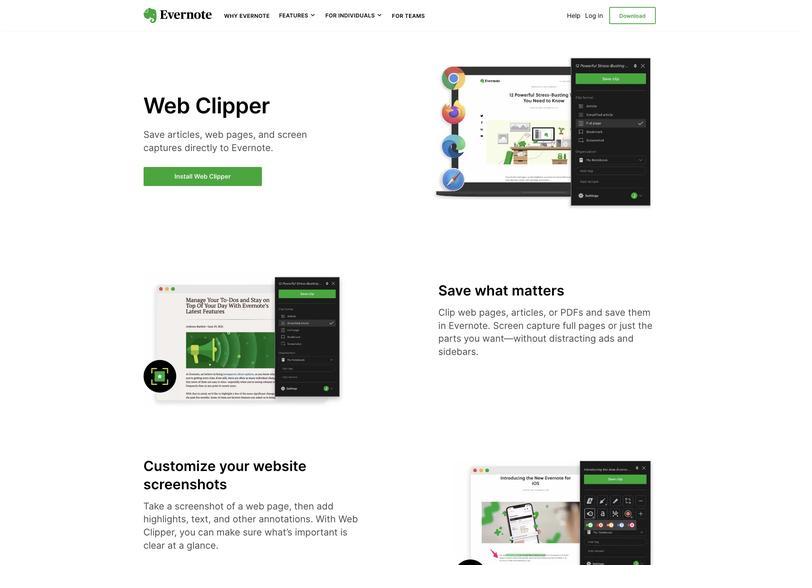Task type: describe. For each thing, give the bounding box(es) containing it.
help
[[568, 12, 581, 19]]

customize
[[144, 458, 216, 475]]

evernote webclipper showcase image
[[426, 56, 656, 223]]

and inside save articles, web pages, and screen captures directly to evernote.
[[259, 129, 275, 140]]

screen
[[278, 129, 307, 140]]

why evernote
[[224, 12, 270, 19]]

glance.
[[187, 540, 219, 551]]

can
[[198, 527, 214, 538]]

annotations.
[[259, 514, 313, 525]]

full
[[563, 320, 576, 331]]

you inside take a screenshot of a web page, then add highlights, text, and other annotations. with web clipper, you can make sure what's important is clear at a glance.
[[180, 527, 196, 538]]

download
[[620, 12, 646, 19]]

sidebars.
[[439, 346, 479, 357]]

and down just
[[618, 333, 634, 344]]

and up the pages
[[586, 307, 603, 318]]

customize your website screenshots
[[144, 458, 307, 493]]

highlights,
[[144, 514, 189, 525]]

features button
[[279, 12, 316, 19]]

download link
[[610, 7, 656, 24]]

why evernote link
[[224, 12, 270, 19]]

0 vertical spatial clipper
[[195, 93, 270, 119]]

screen
[[493, 320, 524, 331]]

install
[[175, 172, 193, 180]]

then
[[294, 501, 314, 512]]

for individuals
[[326, 12, 375, 19]]

clip
[[439, 307, 456, 318]]

pages, inside save articles, web pages, and screen captures directly to evernote.
[[226, 129, 256, 140]]

parts
[[439, 333, 462, 344]]

screenshot
[[175, 501, 224, 512]]

captures
[[144, 142, 182, 153]]

of
[[227, 501, 235, 512]]

0 vertical spatial or
[[549, 307, 558, 318]]

install web clipper link
[[144, 167, 262, 186]]

2 horizontal spatial a
[[238, 501, 243, 512]]

0 horizontal spatial a
[[167, 501, 172, 512]]

want—without
[[483, 333, 547, 344]]

save for save articles, web pages, and screen captures directly to evernote.
[[144, 129, 165, 140]]

pdfs
[[561, 307, 584, 318]]

save anything with evernote webclipper image
[[144, 273, 346, 408]]

make
[[217, 527, 240, 538]]

evernote logo image
[[144, 8, 212, 23]]

1 horizontal spatial or
[[609, 320, 618, 331]]

for for for individuals
[[326, 12, 337, 19]]

web clipper
[[144, 93, 270, 119]]

capture
[[527, 320, 561, 331]]

clipper inside the install web clipper link
[[209, 172, 231, 180]]

evernote. inside save articles, web pages, and screen captures directly to evernote.
[[232, 142, 274, 153]]

take
[[144, 501, 164, 512]]

articles, inside save articles, web pages, and screen captures directly to evernote.
[[168, 129, 203, 140]]

for for for teams
[[392, 12, 404, 19]]

log in link
[[586, 12, 604, 19]]

save articles, web pages, and screen captures directly to evernote.
[[144, 129, 307, 153]]

what
[[475, 282, 509, 299]]

evernote. inside clip web pages, articles, or pdfs and save them in evernote. screen capture full pages or just the parts you want—without distracting ads and sidebars.
[[449, 320, 491, 331]]

add
[[317, 501, 334, 512]]

web inside take a screenshot of a web page, then add highlights, text, and other annotations. with web clipper, you can make sure what's important is clear at a glance.
[[246, 501, 265, 512]]

directly
[[185, 142, 218, 153]]

help link
[[568, 12, 581, 19]]

pages
[[579, 320, 606, 331]]

page,
[[267, 501, 292, 512]]

web inside save articles, web pages, and screen captures directly to evernote.
[[205, 129, 224, 140]]

the
[[639, 320, 653, 331]]



Task type: vqa. For each thing, say whether or not it's contained in the screenshot.
the 'Evernote' inside the Make plans. Keep a journal. Clip anything from the web. Evernote Free lets you collect information quickly, organize it easily, and find it when you need it.
no



Task type: locate. For each thing, give the bounding box(es) containing it.
2 horizontal spatial web
[[458, 307, 477, 318]]

1 vertical spatial evernote.
[[449, 320, 491, 331]]

0 vertical spatial in
[[598, 12, 604, 19]]

a up highlights,
[[167, 501, 172, 512]]

1 vertical spatial in
[[439, 320, 446, 331]]

0 horizontal spatial evernote.
[[232, 142, 274, 153]]

pages, inside clip web pages, articles, or pdfs and save them in evernote. screen capture full pages or just the parts you want—without distracting ads and sidebars.
[[479, 307, 509, 318]]

0 horizontal spatial articles,
[[168, 129, 203, 140]]

matters
[[512, 282, 565, 299]]

1 vertical spatial pages,
[[479, 307, 509, 318]]

at
[[168, 540, 176, 551]]

and left screen in the left top of the page
[[259, 129, 275, 140]]

web inside the install web clipper link
[[194, 172, 208, 180]]

articles,
[[168, 129, 203, 140], [512, 307, 547, 318]]

0 vertical spatial articles,
[[168, 129, 203, 140]]

save inside save articles, web pages, and screen captures directly to evernote.
[[144, 129, 165, 140]]

1 vertical spatial you
[[180, 527, 196, 538]]

articles, inside clip web pages, articles, or pdfs and save them in evernote. screen capture full pages or just the parts you want—without distracting ads and sidebars.
[[512, 307, 547, 318]]

clipper,
[[144, 527, 177, 538]]

sure
[[243, 527, 262, 538]]

is
[[341, 527, 348, 538]]

or down save
[[609, 320, 618, 331]]

evernote. right to
[[232, 142, 274, 153]]

other
[[233, 514, 256, 525]]

web
[[205, 129, 224, 140], [458, 307, 477, 318], [246, 501, 265, 512]]

save
[[144, 129, 165, 140], [439, 282, 472, 299]]

in inside clip web pages, articles, or pdfs and save them in evernote. screen capture full pages or just the parts you want—without distracting ads and sidebars.
[[439, 320, 446, 331]]

a
[[167, 501, 172, 512], [238, 501, 243, 512], [179, 540, 184, 551]]

articles, up directly
[[168, 129, 203, 140]]

0 vertical spatial web
[[205, 129, 224, 140]]

for teams
[[392, 12, 425, 19]]

important
[[295, 527, 338, 538]]

web inside clip web pages, articles, or pdfs and save them in evernote. screen capture full pages or just the parts you want—without distracting ads and sidebars.
[[458, 307, 477, 318]]

evernote. up parts
[[449, 320, 491, 331]]

0 horizontal spatial web
[[144, 93, 190, 119]]

website
[[253, 458, 307, 475]]

web up other
[[246, 501, 265, 512]]

pages, up screen
[[479, 307, 509, 318]]

1 horizontal spatial for
[[392, 12, 404, 19]]

web up to
[[205, 129, 224, 140]]

for
[[326, 12, 337, 19], [392, 12, 404, 19]]

web inside take a screenshot of a web page, then add highlights, text, and other annotations. with web clipper, you can make sure what's important is clear at a glance.
[[339, 514, 358, 525]]

for teams link
[[392, 12, 425, 19]]

web
[[144, 93, 190, 119], [194, 172, 208, 180], [339, 514, 358, 525]]

for inside button
[[326, 12, 337, 19]]

clear
[[144, 540, 165, 551]]

you left can at the left bottom of the page
[[180, 527, 196, 538]]

install web clipper
[[175, 172, 231, 180]]

take a screenshot of a web page, then add highlights, text, and other annotations. with web clipper, you can make sure what's important is clear at a glance.
[[144, 501, 358, 551]]

with
[[316, 514, 336, 525]]

save for save what matters
[[439, 282, 472, 299]]

0 horizontal spatial save
[[144, 129, 165, 140]]

and
[[259, 129, 275, 140], [586, 307, 603, 318], [618, 333, 634, 344], [214, 514, 230, 525]]

a right of
[[238, 501, 243, 512]]

clipper down to
[[209, 172, 231, 180]]

evernote.
[[232, 142, 274, 153], [449, 320, 491, 331]]

for individuals button
[[326, 12, 383, 19]]

in down 'clip' on the right of the page
[[439, 320, 446, 331]]

1 horizontal spatial save
[[439, 282, 472, 299]]

a right at
[[179, 540, 184, 551]]

for left individuals
[[326, 12, 337, 19]]

pages,
[[226, 129, 256, 140], [479, 307, 509, 318]]

0 vertical spatial you
[[464, 333, 480, 344]]

1 vertical spatial or
[[609, 320, 618, 331]]

why
[[224, 12, 238, 19]]

save up 'clip' on the right of the page
[[439, 282, 472, 299]]

1 vertical spatial save
[[439, 282, 472, 299]]

or
[[549, 307, 558, 318], [609, 320, 618, 331]]

and up make
[[214, 514, 230, 525]]

0 horizontal spatial or
[[549, 307, 558, 318]]

0 vertical spatial web
[[144, 93, 190, 119]]

pages, up to
[[226, 129, 256, 140]]

1 vertical spatial clipper
[[209, 172, 231, 180]]

0 vertical spatial pages,
[[226, 129, 256, 140]]

features
[[279, 12, 309, 19]]

0 horizontal spatial you
[[180, 527, 196, 538]]

1 horizontal spatial evernote.
[[449, 320, 491, 331]]

2 horizontal spatial web
[[339, 514, 358, 525]]

in right log
[[598, 12, 604, 19]]

teams
[[405, 12, 425, 19]]

or up "capture"
[[549, 307, 558, 318]]

you
[[464, 333, 480, 344], [180, 527, 196, 538]]

0 horizontal spatial web
[[205, 129, 224, 140]]

1 horizontal spatial web
[[246, 501, 265, 512]]

1 horizontal spatial a
[[179, 540, 184, 551]]

0 vertical spatial save
[[144, 129, 165, 140]]

to
[[220, 142, 229, 153]]

1 horizontal spatial web
[[194, 172, 208, 180]]

1 horizontal spatial you
[[464, 333, 480, 344]]

just
[[620, 320, 636, 331]]

articles, up "capture"
[[512, 307, 547, 318]]

distracting
[[550, 333, 597, 344]]

1 horizontal spatial in
[[598, 12, 604, 19]]

evernote
[[240, 12, 270, 19]]

clip web pages, articles, or pdfs and save them in evernote. screen capture full pages or just the parts you want—without distracting ads and sidebars.
[[439, 307, 653, 357]]

individuals
[[339, 12, 375, 19]]

you up sidebars.
[[464, 333, 480, 344]]

0 vertical spatial evernote.
[[232, 142, 274, 153]]

and inside take a screenshot of a web page, then add highlights, text, and other annotations. with web clipper, you can make sure what's important is clear at a glance.
[[214, 514, 230, 525]]

clipper
[[195, 93, 270, 119], [209, 172, 231, 180]]

text,
[[191, 514, 211, 525]]

you inside clip web pages, articles, or pdfs and save them in evernote. screen capture full pages or just the parts you want—without distracting ads and sidebars.
[[464, 333, 480, 344]]

screenshots
[[144, 476, 227, 493]]

1 vertical spatial web
[[458, 307, 477, 318]]

in
[[598, 12, 604, 19], [439, 320, 446, 331]]

save what matters
[[439, 282, 565, 299]]

log in
[[586, 12, 604, 19]]

2 vertical spatial web
[[339, 514, 358, 525]]

save up captures
[[144, 129, 165, 140]]

clipper up save articles, web pages, and screen captures directly to evernote.
[[195, 93, 270, 119]]

1 horizontal spatial articles,
[[512, 307, 547, 318]]

log
[[586, 12, 597, 19]]

highlight in evernote webclipper image
[[454, 458, 656, 565]]

what's
[[265, 527, 293, 538]]

save
[[606, 307, 626, 318]]

web right 'clip' on the right of the page
[[458, 307, 477, 318]]

them
[[629, 307, 651, 318]]

your
[[219, 458, 250, 475]]

2 vertical spatial web
[[246, 501, 265, 512]]

0 horizontal spatial for
[[326, 12, 337, 19]]

0 horizontal spatial pages,
[[226, 129, 256, 140]]

for left "teams"
[[392, 12, 404, 19]]

ads
[[599, 333, 615, 344]]

1 vertical spatial web
[[194, 172, 208, 180]]

0 horizontal spatial in
[[439, 320, 446, 331]]

1 vertical spatial articles,
[[512, 307, 547, 318]]

1 horizontal spatial pages,
[[479, 307, 509, 318]]



